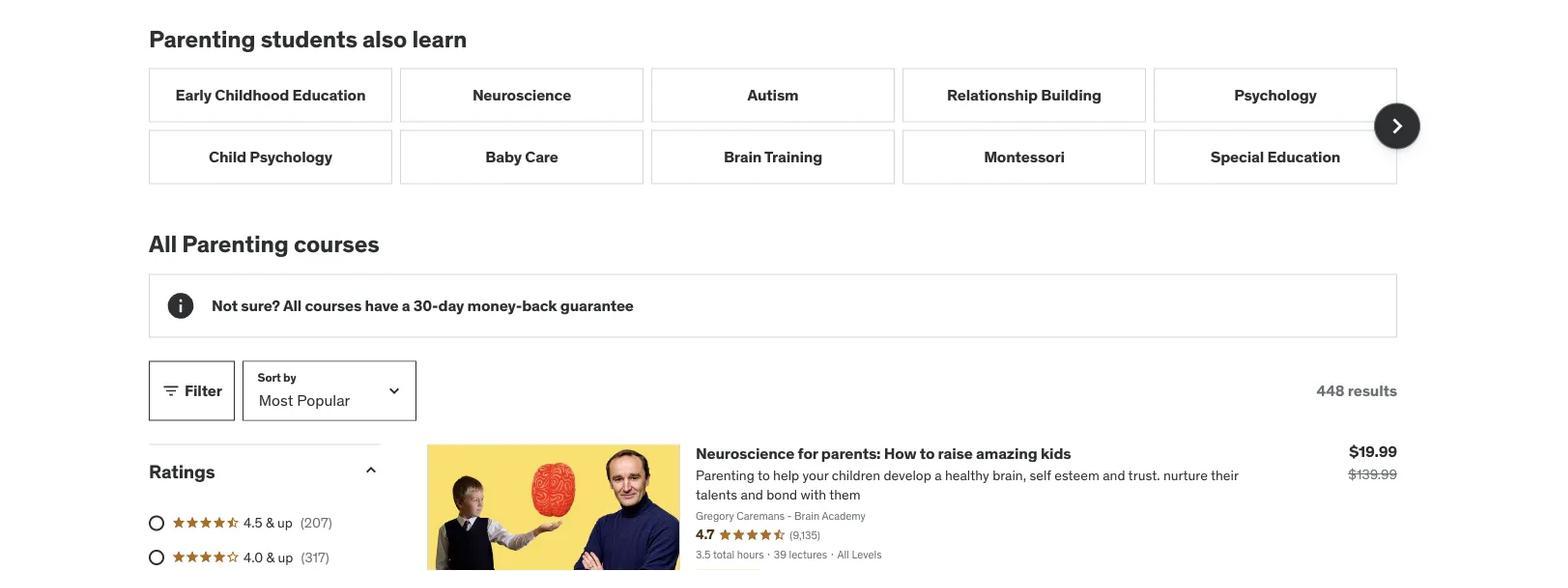 Task type: locate. For each thing, give the bounding box(es) containing it.
1 horizontal spatial all
[[283, 296, 302, 315]]

2 up from the top
[[278, 548, 293, 566]]

have
[[365, 296, 399, 315]]

courses up 'have'
[[294, 230, 379, 259]]

courses
[[294, 230, 379, 259], [305, 296, 362, 315]]

courses left 'have'
[[305, 296, 362, 315]]

0 horizontal spatial neuroscience
[[472, 85, 571, 105]]

0 horizontal spatial psychology
[[250, 147, 332, 167]]

early childhood education
[[175, 85, 366, 105]]

2 & from the top
[[266, 548, 275, 566]]

early childhood education link
[[149, 68, 392, 122]]

up left (207)
[[277, 514, 293, 531]]

(207)
[[300, 514, 332, 531]]

parenting
[[149, 24, 256, 53], [182, 230, 289, 259]]

0 vertical spatial up
[[277, 514, 293, 531]]

0 horizontal spatial all
[[149, 230, 177, 259]]

parenting up 'early'
[[149, 24, 256, 53]]

building
[[1041, 85, 1102, 105]]

$139.99
[[1348, 465, 1397, 483]]

education inside special education link
[[1267, 147, 1341, 167]]

money-
[[467, 296, 522, 315]]

day
[[438, 296, 464, 315]]

448 results
[[1317, 381, 1397, 400]]

education inside early childhood education link
[[292, 85, 366, 105]]

0 vertical spatial psychology
[[1234, 85, 1317, 105]]

all parenting courses
[[149, 230, 379, 259]]

up
[[277, 514, 293, 531], [278, 548, 293, 566]]

education right special
[[1267, 147, 1341, 167]]

education
[[292, 85, 366, 105], [1267, 147, 1341, 167]]

carousel element
[[149, 68, 1421, 184]]

not sure? all courses have a 30-day money-back guarantee
[[212, 296, 634, 315]]

(317)
[[301, 548, 329, 566]]

brain
[[724, 147, 762, 167]]

1 vertical spatial psychology
[[250, 147, 332, 167]]

neuroscience up the baby care on the top left of page
[[472, 85, 571, 105]]

1 vertical spatial up
[[278, 548, 293, 566]]

1 vertical spatial all
[[283, 296, 302, 315]]

& for 4.5
[[266, 514, 274, 531]]

$19.99 $139.99
[[1348, 442, 1397, 483]]

up left "(317)" at the left of page
[[278, 548, 293, 566]]

4.5 & up (207)
[[244, 514, 332, 531]]

0 vertical spatial &
[[266, 514, 274, 531]]

psychology inside child psychology link
[[250, 147, 332, 167]]

1 horizontal spatial education
[[1267, 147, 1341, 167]]

0 vertical spatial education
[[292, 85, 366, 105]]

education down the students
[[292, 85, 366, 105]]

relationship
[[947, 85, 1038, 105]]

ratings
[[149, 460, 215, 483]]

kids
[[1041, 443, 1071, 463]]

up for 4.0 & up
[[278, 548, 293, 566]]

1 up from the top
[[277, 514, 293, 531]]

raise
[[938, 443, 973, 463]]

neuroscience inside carousel element
[[472, 85, 571, 105]]

1 vertical spatial parenting
[[182, 230, 289, 259]]

special
[[1211, 147, 1264, 167]]

1 vertical spatial courses
[[305, 296, 362, 315]]

all
[[149, 230, 177, 259], [283, 296, 302, 315]]

& right "4.0" at the left bottom of page
[[266, 548, 275, 566]]

results
[[1348, 381, 1397, 400]]

psychology
[[1234, 85, 1317, 105], [250, 147, 332, 167]]

parenting up not
[[182, 230, 289, 259]]

1 vertical spatial &
[[266, 548, 275, 566]]

&
[[266, 514, 274, 531], [266, 548, 275, 566]]

4.5
[[244, 514, 263, 531]]

also
[[362, 24, 407, 53]]

how
[[884, 443, 917, 463]]

1 horizontal spatial neuroscience
[[696, 443, 795, 463]]

for
[[798, 443, 818, 463]]

0 vertical spatial neuroscience
[[472, 85, 571, 105]]

psychology right child
[[250, 147, 332, 167]]

& for 4.0
[[266, 548, 275, 566]]

4.0 & up (317)
[[244, 548, 329, 566]]

0 horizontal spatial education
[[292, 85, 366, 105]]

1 vertical spatial neuroscience
[[696, 443, 795, 463]]

1 & from the top
[[266, 514, 274, 531]]

1 vertical spatial education
[[1267, 147, 1341, 167]]

child
[[209, 147, 246, 167]]

1 horizontal spatial psychology
[[1234, 85, 1317, 105]]

neuroscience
[[472, 85, 571, 105], [696, 443, 795, 463]]

small image
[[361, 460, 381, 480]]

psychology up special education
[[1234, 85, 1317, 105]]

neuroscience left for
[[696, 443, 795, 463]]

0 vertical spatial parenting
[[149, 24, 256, 53]]

sure?
[[241, 296, 280, 315]]

0 vertical spatial courses
[[294, 230, 379, 259]]

baby care
[[485, 147, 558, 167]]

& right 4.5
[[266, 514, 274, 531]]



Task type: describe. For each thing, give the bounding box(es) containing it.
brain training link
[[651, 130, 895, 184]]

relationship building
[[947, 85, 1102, 105]]

learn
[[412, 24, 467, 53]]

filter button
[[149, 361, 235, 421]]

amazing
[[976, 443, 1038, 463]]

0 vertical spatial all
[[149, 230, 177, 259]]

childhood
[[215, 85, 289, 105]]

guarantee
[[560, 296, 634, 315]]

training
[[765, 147, 823, 167]]

child psychology
[[209, 147, 332, 167]]

special education
[[1211, 147, 1341, 167]]

small image
[[161, 381, 181, 401]]

filter
[[185, 381, 222, 400]]

early
[[175, 85, 212, 105]]

students
[[261, 24, 357, 53]]

autism
[[748, 85, 799, 105]]

parents:
[[821, 443, 881, 463]]

a
[[402, 296, 410, 315]]

neuroscience for parents: how to raise amazing kids
[[696, 443, 1071, 463]]

special education link
[[1154, 130, 1397, 184]]

30-
[[414, 296, 438, 315]]

448
[[1317, 381, 1345, 400]]

psychology link
[[1154, 68, 1397, 122]]

parenting students also learn
[[149, 24, 467, 53]]

neuroscience for parents: how to raise amazing kids link
[[696, 443, 1071, 463]]

up for 4.5 & up
[[277, 514, 293, 531]]

neuroscience for neuroscience
[[472, 85, 571, 105]]

autism link
[[651, 68, 895, 122]]

montessori
[[984, 147, 1065, 167]]

not
[[212, 296, 238, 315]]

child psychology link
[[149, 130, 392, 184]]

baby
[[485, 147, 522, 167]]

$19.99
[[1349, 442, 1397, 461]]

neuroscience for neuroscience for parents: how to raise amazing kids
[[696, 443, 795, 463]]

back
[[522, 296, 557, 315]]

brain training
[[724, 147, 823, 167]]

psychology inside psychology link
[[1234, 85, 1317, 105]]

4.0
[[244, 548, 263, 566]]

448 results status
[[1317, 381, 1397, 400]]

next image
[[1382, 111, 1413, 142]]

ratings button
[[149, 460, 346, 483]]

montessori link
[[903, 130, 1146, 184]]

to
[[920, 443, 935, 463]]

relationship building link
[[903, 68, 1146, 122]]

baby care link
[[400, 130, 644, 184]]

care
[[525, 147, 558, 167]]

neuroscience link
[[400, 68, 644, 122]]



Task type: vqa. For each thing, say whether or not it's contained in the screenshot.
sure?
yes



